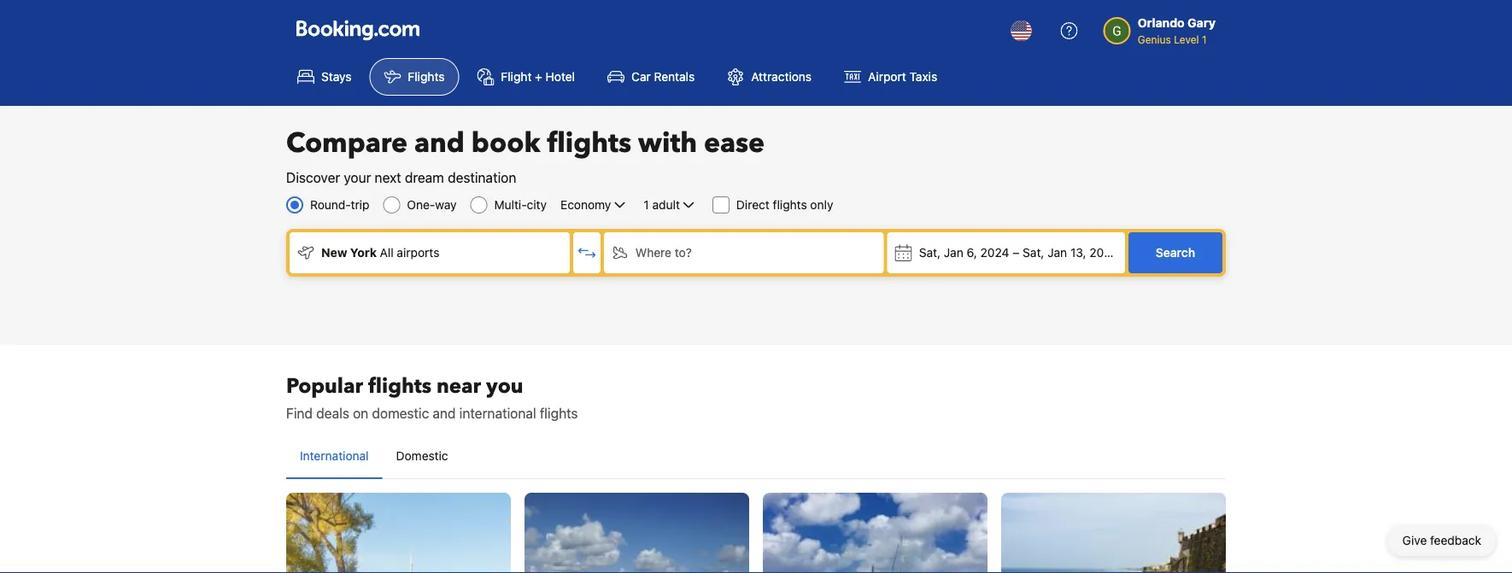 Task type: describe. For each thing, give the bounding box(es) containing it.
ease
[[704, 125, 765, 162]]

level
[[1174, 33, 1199, 45]]

flights link
[[370, 58, 459, 96]]

where to?
[[636, 246, 692, 260]]

where to? button
[[604, 232, 884, 273]]

trip
[[351, 198, 370, 212]]

you
[[486, 372, 523, 400]]

1 inside the orlando gary genius level 1
[[1202, 33, 1207, 45]]

round-
[[310, 198, 351, 212]]

york
[[350, 246, 377, 260]]

multi-
[[494, 198, 527, 212]]

one-way
[[407, 198, 457, 212]]

airport taxis
[[868, 70, 938, 84]]

flight + hotel
[[501, 70, 575, 84]]

deals
[[316, 405, 349, 422]]

near
[[437, 372, 481, 400]]

flights up domestic
[[368, 372, 432, 400]]

international button
[[286, 434, 382, 479]]

give feedback button
[[1389, 526, 1495, 556]]

2 2024 from the left
[[1090, 246, 1119, 260]]

multi-city
[[494, 198, 547, 212]]

new
[[321, 246, 347, 260]]

13,
[[1071, 246, 1087, 260]]

rentals
[[654, 70, 695, 84]]

compare and book flights with ease discover your next dream destination
[[286, 125, 765, 186]]

airports
[[397, 246, 440, 260]]

new york all airports
[[321, 246, 440, 260]]

next
[[375, 170, 401, 186]]

popular
[[286, 372, 363, 400]]

domestic button
[[382, 434, 462, 479]]

domestic
[[372, 405, 429, 422]]

1 jan from the left
[[944, 246, 964, 260]]

feedback
[[1431, 534, 1482, 548]]

destination
[[448, 170, 516, 186]]

tab list containing international
[[286, 434, 1226, 480]]

to?
[[675, 246, 692, 260]]

book
[[472, 125, 540, 162]]

and inside popular flights near you find deals on domestic and international flights
[[433, 405, 456, 422]]

1 2024 from the left
[[981, 246, 1010, 260]]

genius
[[1138, 33, 1171, 45]]

–
[[1013, 246, 1020, 260]]

city
[[527, 198, 547, 212]]

compare
[[286, 125, 408, 162]]

6,
[[967, 246, 977, 260]]

dream
[[405, 170, 444, 186]]

give feedback
[[1403, 534, 1482, 548]]

and inside compare and book flights with ease discover your next dream destination
[[414, 125, 465, 162]]

on
[[353, 405, 368, 422]]

direct flights only
[[737, 198, 834, 212]]

flights left only
[[773, 198, 807, 212]]

your
[[344, 170, 371, 186]]



Task type: vqa. For each thing, say whether or not it's contained in the screenshot.
Direct flights only
yes



Task type: locate. For each thing, give the bounding box(es) containing it.
sat, right – at top right
[[1023, 246, 1045, 260]]

with
[[638, 125, 697, 162]]

economy
[[561, 198, 611, 212]]

1
[[1202, 33, 1207, 45], [644, 198, 649, 212]]

stays link
[[283, 58, 366, 96]]

2 jan from the left
[[1048, 246, 1067, 260]]

2 sat, from the left
[[1023, 246, 1045, 260]]

1 adult button
[[642, 195, 699, 215]]

1 left adult at top left
[[644, 198, 649, 212]]

one-
[[407, 198, 435, 212]]

0 horizontal spatial 2024
[[981, 246, 1010, 260]]

flight
[[501, 70, 532, 84]]

only
[[810, 198, 834, 212]]

give
[[1403, 534, 1427, 548]]

flights
[[547, 125, 632, 162], [773, 198, 807, 212], [368, 372, 432, 400], [540, 405, 578, 422]]

and up dream
[[414, 125, 465, 162]]

1 inside dropdown button
[[644, 198, 649, 212]]

orlando
[[1138, 16, 1185, 30]]

hotel
[[546, 70, 575, 84]]

1 horizontal spatial jan
[[1048, 246, 1067, 260]]

flights right 'international'
[[540, 405, 578, 422]]

discover
[[286, 170, 340, 186]]

search
[[1156, 246, 1196, 260]]

flights inside compare and book flights with ease discover your next dream destination
[[547, 125, 632, 162]]

flight + hotel link
[[463, 58, 590, 96]]

0 horizontal spatial sat,
[[919, 246, 941, 260]]

attractions
[[751, 70, 812, 84]]

tab list
[[286, 434, 1226, 480]]

and
[[414, 125, 465, 162], [433, 405, 456, 422]]

international
[[459, 405, 536, 422]]

0 horizontal spatial jan
[[944, 246, 964, 260]]

international
[[300, 449, 369, 463]]

jan left 13,
[[1048, 246, 1067, 260]]

1 sat, from the left
[[919, 246, 941, 260]]

gary
[[1188, 16, 1216, 30]]

0 vertical spatial and
[[414, 125, 465, 162]]

jan
[[944, 246, 964, 260], [1048, 246, 1067, 260]]

car rentals
[[632, 70, 695, 84]]

sat,
[[919, 246, 941, 260], [1023, 246, 1045, 260]]

popular flights near you find deals on domestic and international flights
[[286, 372, 578, 422]]

round-trip
[[310, 198, 370, 212]]

car
[[632, 70, 651, 84]]

find
[[286, 405, 313, 422]]

direct
[[737, 198, 770, 212]]

2024 right 13,
[[1090, 246, 1119, 260]]

airport taxis link
[[830, 58, 952, 96]]

1 vertical spatial 1
[[644, 198, 649, 212]]

1 down gary on the top right of the page
[[1202, 33, 1207, 45]]

sat, jan 6, 2024 – sat, jan 13, 2024 button
[[888, 232, 1125, 273]]

domestic
[[396, 449, 448, 463]]

booking.com logo image
[[297, 20, 420, 41], [297, 20, 420, 41]]

sat, jan 6, 2024 – sat, jan 13, 2024
[[919, 246, 1119, 260]]

1 horizontal spatial sat,
[[1023, 246, 1045, 260]]

sat, left 6,
[[919, 246, 941, 260]]

2024 left – at top right
[[981, 246, 1010, 260]]

flights
[[408, 70, 445, 84]]

all
[[380, 246, 394, 260]]

orlando gary genius level 1
[[1138, 16, 1216, 45]]

1 horizontal spatial 1
[[1202, 33, 1207, 45]]

taxis
[[910, 70, 938, 84]]

jan left 6,
[[944, 246, 964, 260]]

stays
[[321, 70, 352, 84]]

1 adult
[[644, 198, 680, 212]]

+
[[535, 70, 543, 84]]

and down near
[[433, 405, 456, 422]]

2024
[[981, 246, 1010, 260], [1090, 246, 1119, 260]]

airport
[[868, 70, 907, 84]]

0 vertical spatial 1
[[1202, 33, 1207, 45]]

flights up 'economy'
[[547, 125, 632, 162]]

1 horizontal spatial 2024
[[1090, 246, 1119, 260]]

where
[[636, 246, 672, 260]]

attractions link
[[713, 58, 826, 96]]

1 vertical spatial and
[[433, 405, 456, 422]]

search button
[[1129, 232, 1223, 273]]

adult
[[652, 198, 680, 212]]

way
[[435, 198, 457, 212]]

0 horizontal spatial 1
[[644, 198, 649, 212]]

car rentals link
[[593, 58, 709, 96]]



